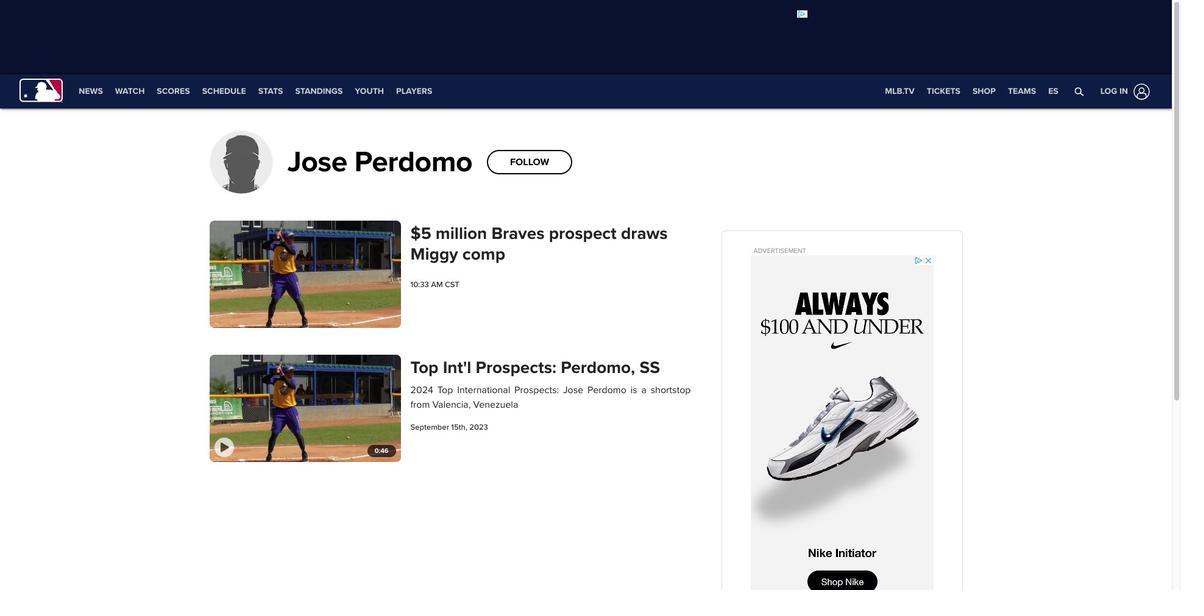 Task type: vqa. For each thing, say whether or not it's contained in the screenshot.
giving
no



Task type: locate. For each thing, give the bounding box(es) containing it.
int'l
[[443, 357, 472, 378]]

valencia,
[[433, 399, 471, 411]]

0:46
[[375, 447, 389, 455]]

1 horizontal spatial perdomo
[[588, 384, 627, 396]]

draws
[[621, 223, 668, 244]]

in
[[1120, 86, 1129, 96]]

is
[[631, 384, 638, 396]]

news link
[[73, 74, 109, 109]]

top up 2024 on the left bottom of the page
[[411, 357, 439, 378]]

watch link
[[109, 74, 151, 109]]

prospect
[[549, 223, 617, 244]]

schedule link
[[196, 74, 252, 109]]

0 vertical spatial perdomo
[[355, 145, 473, 180]]

1 vertical spatial jose
[[564, 384, 584, 396]]

log in button
[[1094, 81, 1153, 102]]

international
[[457, 384, 511, 396]]

prospects:
[[476, 357, 557, 378], [515, 384, 559, 396]]

jose inside top int'l prospects: perdomo, ss 2024 top international prospects: jose perdomo is a shortstop from valencia, venezuela
[[564, 384, 584, 396]]

$5 million braves prospect draws miggy comp
[[411, 223, 668, 265]]

teams link
[[1003, 74, 1043, 109]]

top up valencia,
[[438, 384, 453, 396]]

1 horizontal spatial jose
[[564, 384, 584, 396]]

follow
[[510, 156, 550, 168]]

watch
[[115, 86, 145, 96]]

prospects: up 'venezuela'
[[515, 384, 559, 396]]

secondary navigation element
[[73, 74, 439, 109]]

1 vertical spatial top
[[438, 384, 453, 396]]

september
[[411, 423, 449, 432]]

top
[[411, 357, 439, 378], [438, 384, 453, 396]]

mlb.tv link
[[880, 74, 921, 109]]

advertisement element
[[364, 10, 808, 65], [751, 256, 934, 590]]

scores
[[157, 86, 190, 96]]

0 horizontal spatial perdomo
[[355, 145, 473, 180]]

shop link
[[967, 74, 1003, 109]]

september 15th, 2023
[[411, 423, 488, 432]]

stats link
[[252, 74, 289, 109]]

log in
[[1101, 86, 1129, 96]]

miggy
[[411, 244, 458, 265]]

0 horizontal spatial jose
[[288, 145, 347, 180]]

1 vertical spatial advertisement element
[[751, 256, 934, 590]]

mlb.tv
[[886, 86, 915, 96]]

prospects: up international
[[476, 357, 557, 378]]

perdomo
[[355, 145, 473, 180], [588, 384, 627, 396]]

1 vertical spatial perdomo
[[588, 384, 627, 396]]

braves
[[492, 223, 545, 244]]

0 vertical spatial top
[[411, 357, 439, 378]]

standings link
[[289, 74, 349, 109]]

log
[[1101, 86, 1118, 96]]

0 vertical spatial jose
[[288, 145, 347, 180]]

shop
[[973, 86, 996, 96]]

shortstop
[[651, 384, 691, 396]]

jose
[[288, 145, 347, 180], [564, 384, 584, 396]]

perdomo,
[[561, 357, 636, 378]]



Task type: describe. For each thing, give the bounding box(es) containing it.
es link
[[1043, 74, 1065, 109]]

news
[[79, 86, 103, 96]]

players
[[396, 86, 433, 96]]

tertiary navigation element
[[880, 74, 1065, 109]]

teams
[[1009, 86, 1037, 96]]

jose perdomo image
[[209, 131, 273, 194]]

jose perdomo
[[288, 145, 473, 180]]

from
[[411, 399, 430, 411]]

15th,
[[452, 423, 468, 432]]

1 vertical spatial prospects:
[[515, 384, 559, 396]]

top int'l prospects: perdomo, ss 2024 top international prospects: jose perdomo is a shortstop from valencia, venezuela
[[411, 357, 691, 411]]

2024
[[411, 384, 434, 396]]

ss
[[640, 357, 660, 378]]

tickets
[[927, 86, 961, 96]]

standings
[[295, 86, 343, 96]]

am
[[431, 280, 443, 290]]

scores link
[[151, 74, 196, 109]]

players link
[[390, 74, 439, 109]]

10:33 am cst
[[411, 280, 460, 290]]

0 vertical spatial advertisement element
[[364, 10, 808, 65]]

a
[[642, 384, 647, 396]]

es
[[1049, 86, 1059, 96]]

2023
[[470, 423, 488, 432]]

youth
[[355, 86, 384, 96]]

$5
[[411, 223, 432, 244]]

comp
[[463, 244, 506, 265]]

0 vertical spatial prospects:
[[476, 357, 557, 378]]

top navigation element
[[0, 74, 1173, 109]]

tickets link
[[921, 74, 967, 109]]

venezuela
[[474, 399, 519, 411]]

perdomo inside top int'l prospects: perdomo, ss 2024 top international prospects: jose perdomo is a shortstop from valencia, venezuela
[[588, 384, 627, 396]]

million
[[436, 223, 487, 244]]

stats
[[258, 86, 283, 96]]

youth link
[[349, 74, 390, 109]]

schedule
[[202, 86, 246, 96]]

$5 million braves prospect draws miggy comp image
[[209, 221, 401, 328]]

top international prospects: jose perdomo, ss image
[[209, 355, 401, 462]]

follow button
[[487, 150, 573, 174]]

cst
[[445, 280, 460, 290]]

10:33
[[411, 280, 429, 290]]



